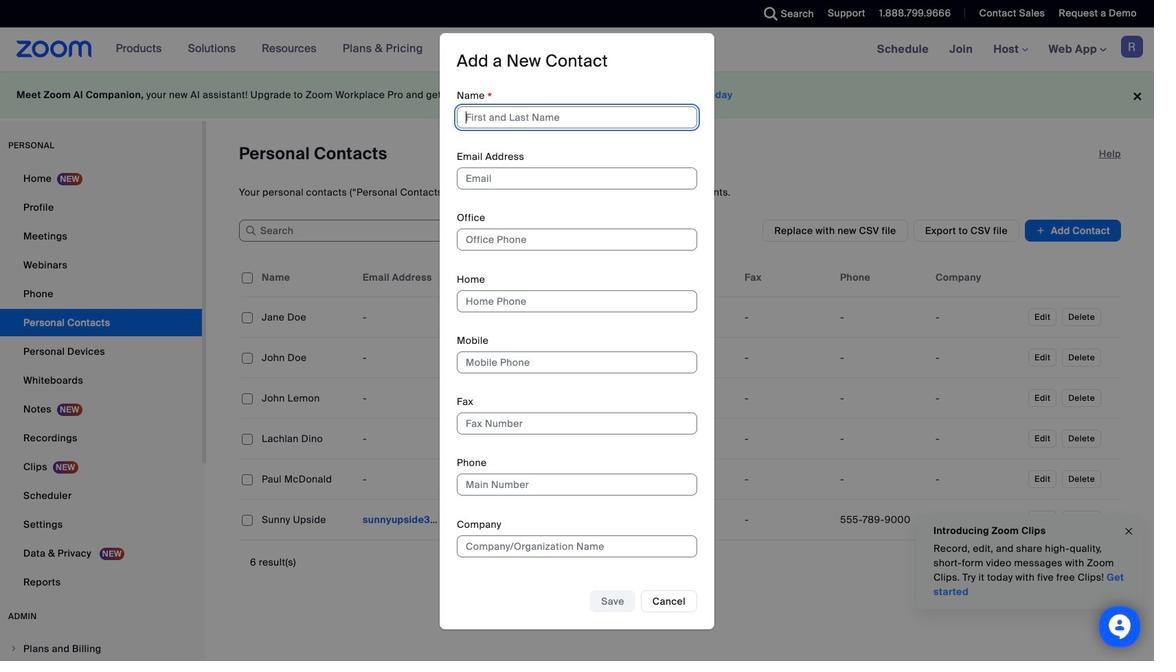 Task type: locate. For each thing, give the bounding box(es) containing it.
application
[[239, 258, 1121, 541]]

Search Contacts Input text field
[[239, 220, 445, 242]]

banner
[[0, 27, 1154, 72]]

dialog
[[440, 33, 714, 630]]

personal menu menu
[[0, 165, 202, 598]]

Email text field
[[457, 168, 697, 190]]

product information navigation
[[106, 27, 433, 71]]

cell
[[256, 304, 357, 331], [357, 304, 453, 331], [453, 304, 548, 331], [548, 304, 644, 331], [644, 304, 739, 331], [739, 304, 835, 331], [835, 304, 930, 331], [930, 304, 1026, 331], [256, 344, 357, 372], [357, 344, 453, 372], [453, 344, 548, 372], [548, 344, 644, 372], [644, 344, 739, 372], [739, 344, 835, 372], [835, 344, 930, 372], [930, 344, 1026, 372], [256, 385, 357, 412], [357, 385, 453, 412], [453, 385, 548, 412], [548, 385, 644, 412], [644, 385, 739, 412], [739, 385, 835, 412], [835, 385, 930, 412], [930, 385, 1026, 412], [256, 425, 357, 453], [357, 425, 453, 453], [453, 425, 548, 453], [548, 425, 644, 453], [644, 425, 739, 453], [739, 425, 835, 453], [835, 425, 930, 453], [930, 425, 1026, 453], [256, 466, 357, 493], [357, 466, 453, 493], [453, 466, 548, 493], [548, 466, 644, 493], [644, 466, 739, 493], [739, 466, 835, 493], [835, 466, 930, 493], [930, 466, 1026, 493], [256, 506, 357, 534], [357, 506, 453, 534], [453, 506, 548, 534], [548, 506, 644, 534], [644, 506, 739, 534], [739, 506, 835, 534], [835, 506, 930, 534], [930, 506, 1026, 534]]

Mobile Phone text field
[[457, 352, 697, 374]]

footer
[[0, 71, 1154, 119]]

close image
[[1123, 524, 1134, 540]]

Company/Organization Name text field
[[457, 535, 697, 557]]

meetings navigation
[[867, 27, 1154, 72]]



Task type: vqa. For each thing, say whether or not it's contained in the screenshot.
application
yes



Task type: describe. For each thing, give the bounding box(es) containing it.
Home Phone text field
[[457, 290, 697, 312]]

add image
[[1036, 224, 1045, 238]]

Office Phone text field
[[457, 229, 697, 251]]

Fax Number text field
[[457, 413, 697, 435]]

Main Number text field
[[457, 474, 697, 496]]

First and Last Name text field
[[457, 106, 697, 128]]



